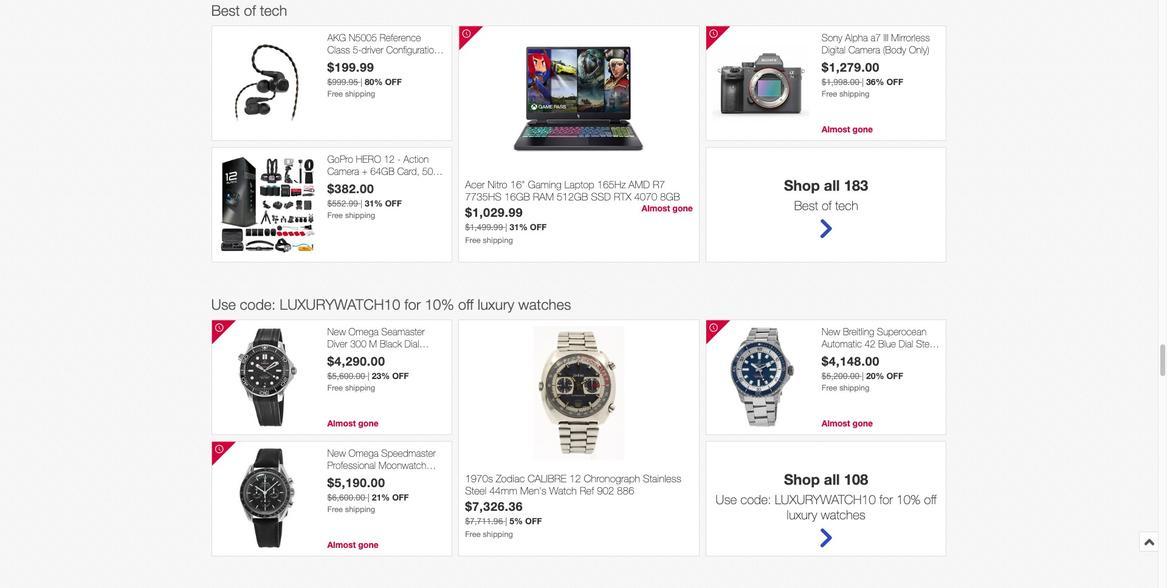 Task type: vqa. For each thing, say whether or not it's contained in the screenshot.
the right for
yes



Task type: locate. For each thing, give the bounding box(es) containing it.
free inside $382.00 $552.99 | 31% off free shipping
[[327, 211, 343, 220]]

0 vertical spatial all
[[824, 177, 840, 194]]

all
[[824, 177, 840, 194], [824, 471, 840, 488]]

all inside "shop all 183 best of tech"
[[824, 177, 840, 194]]

free down $1,998.00
[[822, 89, 837, 98]]

12 inside 1970s zodiac calibre 12 chronograph stainless steel 44mm men's watch ref 902 886 $7,326.36 $7,711.96 | 5% off free shipping
[[570, 473, 581, 485]]

1 vertical spatial omega
[[349, 448, 379, 459]]

gone down 21%
[[358, 540, 379, 551]]

| left 23%
[[368, 371, 370, 381]]

all inside shop all 108 use code: luxurywatch10 for 10% off luxury watches
[[824, 471, 840, 488]]

dial inside new omega seamaster diver 300 m black dial men's watch 210.32.42.20.01.001
[[405, 338, 419, 349]]

1 vertical spatial luxurywatch10
[[775, 493, 876, 507]]

1 horizontal spatial dial
[[899, 338, 914, 349]]

free down $6,600.00
[[327, 505, 343, 514]]

tech
[[260, 2, 287, 19], [835, 198, 858, 213]]

new up diver
[[327, 327, 346, 338]]

free down $5,200.00
[[822, 384, 837, 393]]

2 shop from the top
[[784, 471, 820, 488]]

0 vertical spatial steel
[[916, 338, 937, 349]]

183
[[844, 177, 869, 194]]

0 vertical spatial omega
[[349, 327, 379, 338]]

1 vertical spatial code:
[[741, 493, 772, 507]]

watch inside new omega seamaster diver 300 m black dial men's watch 210.32.42.20.01.001
[[355, 350, 381, 361]]

1 vertical spatial 10%
[[897, 493, 921, 507]]

steel down superocean
[[916, 338, 937, 349]]

| inside $199.99 $999.95 | 80% off free shipping
[[361, 77, 362, 87]]

watch for dial
[[849, 350, 875, 361]]

0 horizontal spatial 12
[[384, 154, 395, 165]]

44mm
[[490, 485, 518, 497]]

shipping down $552.99
[[345, 211, 375, 220]]

luxurywatch10 up diver
[[280, 296, 400, 313]]

watch inside new omega speedmaster professional moonwatch men's watch 310.32.42.50.01.001
[[355, 472, 381, 483]]

1 vertical spatial tech
[[835, 198, 858, 213]]

1 vertical spatial for
[[880, 493, 893, 507]]

omega up professional
[[349, 448, 379, 459]]

2 dial from the left
[[899, 338, 914, 349]]

shipping down $7,711.96
[[483, 530, 513, 539]]

shop left 108
[[784, 471, 820, 488]]

omega for $5,190.00
[[349, 448, 379, 459]]

$382.00 $552.99 | 31% off free shipping
[[327, 181, 402, 220]]

gone down 20%
[[853, 419, 873, 429]]

almost down $1,998.00
[[822, 124, 850, 135]]

1 vertical spatial 31%
[[510, 222, 528, 232]]

0 horizontal spatial of
[[244, 2, 256, 19]]

luxurywatch10 inside shop all 108 use code: luxurywatch10 for 10% off luxury watches
[[775, 493, 876, 507]]

1 horizontal spatial for
[[880, 493, 893, 507]]

best inside "shop all 183 best of tech"
[[794, 198, 818, 213]]

0 vertical spatial 31%
[[365, 198, 383, 208]]

sony alpha a7 iii mirrorless digital camera (body only) link
[[822, 32, 940, 56]]

almost for $1,279.00
[[822, 124, 850, 135]]

| inside 1970s zodiac calibre 12 chronograph stainless steel 44mm men's watch ref 902 886 $7,326.36 $7,711.96 | 5% off free shipping
[[505, 517, 507, 527]]

1 vertical spatial all
[[824, 471, 840, 488]]

shipping down 80%
[[345, 89, 375, 98]]

new up automatic
[[822, 327, 840, 338]]

0 vertical spatial best
[[211, 2, 240, 19]]

0 horizontal spatial use
[[211, 296, 236, 313]]

free down the $5,600.00
[[327, 384, 343, 393]]

$1,499.99
[[465, 223, 503, 232]]

for
[[404, 296, 421, 313], [880, 493, 893, 507]]

of
[[244, 2, 256, 19], [822, 198, 832, 213]]

0 vertical spatial use
[[211, 296, 236, 313]]

1 omega from the top
[[349, 327, 379, 338]]

digital
[[822, 44, 846, 55]]

1 horizontal spatial code:
[[741, 493, 772, 507]]

12 inside gopro hero 12 - action camera + 64gb card, 50 piece accessory kit, 2 batteries
[[384, 154, 395, 165]]

only)
[[909, 44, 930, 55]]

camera
[[849, 44, 880, 55], [327, 166, 359, 177]]

new inside new omega seamaster diver 300 m black dial men's watch 210.32.42.20.01.001
[[327, 327, 346, 338]]

off inside $382.00 $552.99 | 31% off free shipping
[[385, 198, 402, 208]]

12 left -
[[384, 154, 395, 165]]

akg n5005 reference class 5-driver configuration in-ear headphones link
[[327, 32, 446, 67]]

watch up a17375e71c1a1
[[849, 350, 875, 361]]

all left the 183
[[824, 177, 840, 194]]

best
[[211, 2, 240, 19], [794, 198, 818, 213]]

steel inside the new breitling superocean automatic 42 blue dial steel men's watch a17375e71c1a1
[[916, 338, 937, 349]]

new up professional
[[327, 448, 346, 459]]

off inside the $5,190.00 $6,600.00 | 21% off free shipping
[[392, 492, 409, 503]]

12 up ref
[[570, 473, 581, 485]]

almost gone for $4,290.00
[[327, 419, 379, 429]]

almost up professional
[[327, 419, 356, 429]]

$7,326.36
[[465, 499, 523, 514]]

headphones
[[353, 56, 406, 67]]

20%
[[866, 371, 884, 381]]

omega inside new omega seamaster diver 300 m black dial men's watch 210.32.42.20.01.001
[[349, 327, 379, 338]]

108
[[844, 471, 869, 488]]

free
[[327, 89, 343, 98], [822, 89, 837, 98], [327, 211, 343, 220], [465, 236, 481, 245], [327, 384, 343, 393], [822, 384, 837, 393], [327, 505, 343, 514], [465, 530, 481, 539]]

21%
[[372, 492, 390, 503]]

10% inside shop all 108 use code: luxurywatch10 for 10% off luxury watches
[[897, 493, 921, 507]]

shop inside shop all 108 use code: luxurywatch10 for 10% off luxury watches
[[784, 471, 820, 488]]

1 horizontal spatial watches
[[821, 508, 866, 523]]

1 vertical spatial best
[[794, 198, 818, 213]]

0 vertical spatial tech
[[260, 2, 287, 19]]

0 vertical spatial luxury
[[478, 296, 514, 313]]

0 vertical spatial camera
[[849, 44, 880, 55]]

free inside $199.99 $999.95 | 80% off free shipping
[[327, 89, 343, 98]]

1 horizontal spatial best
[[794, 198, 818, 213]]

watch up 310.32.42.50.01.001
[[355, 472, 381, 483]]

almost down $6,600.00
[[327, 540, 356, 551]]

omega up 300
[[349, 327, 379, 338]]

1 horizontal spatial 31%
[[510, 222, 528, 232]]

off
[[385, 76, 402, 87], [887, 76, 904, 87], [385, 198, 402, 208], [530, 222, 547, 232], [458, 296, 474, 313], [392, 371, 409, 381], [887, 371, 904, 381], [392, 492, 409, 503], [924, 493, 937, 507], [525, 516, 542, 527]]

| down $1,029.99
[[505, 223, 507, 232]]

dial down superocean
[[899, 338, 914, 349]]

0 vertical spatial 10%
[[425, 296, 454, 313]]

diver
[[327, 338, 348, 349]]

| left 5%
[[505, 517, 507, 527]]

1 vertical spatial camera
[[327, 166, 359, 177]]

m
[[369, 338, 377, 349]]

black
[[380, 338, 402, 349]]

31%
[[365, 198, 383, 208], [510, 222, 528, 232]]

free down $1,499.99
[[465, 236, 481, 245]]

shop left the 183
[[784, 177, 820, 194]]

new for $5,190.00
[[327, 448, 346, 459]]

0 horizontal spatial steel
[[465, 485, 487, 497]]

men's inside new omega seamaster diver 300 m black dial men's watch 210.32.42.20.01.001
[[327, 350, 352, 361]]

0 vertical spatial luxurywatch10
[[280, 296, 400, 313]]

0 horizontal spatial dial
[[405, 338, 419, 349]]

| down $382.00 at the left top of page
[[361, 199, 362, 208]]

0 horizontal spatial best
[[211, 2, 240, 19]]

1 vertical spatial use
[[716, 493, 737, 507]]

$5,190.00 $6,600.00 | 21% off free shipping
[[327, 475, 409, 514]]

omega
[[349, 327, 379, 338], [349, 448, 379, 459]]

almost gone down $1,998.00
[[822, 124, 873, 135]]

action
[[404, 154, 429, 165]]

1970s
[[465, 473, 493, 485]]

1 vertical spatial of
[[822, 198, 832, 213]]

all left 108
[[824, 471, 840, 488]]

new
[[327, 327, 346, 338], [822, 327, 840, 338], [327, 448, 346, 459]]

men's inside the new breitling superocean automatic 42 blue dial steel men's watch a17375e71c1a1
[[822, 350, 847, 361]]

0 vertical spatial 12
[[384, 154, 395, 165]]

0 horizontal spatial 10%
[[425, 296, 454, 313]]

$199.99 $999.95 | 80% off free shipping
[[327, 59, 402, 98]]

new inside the new breitling superocean automatic 42 blue dial steel men's watch a17375e71c1a1
[[822, 327, 840, 338]]

1 horizontal spatial steel
[[916, 338, 937, 349]]

free down $7,711.96
[[465, 530, 481, 539]]

0 horizontal spatial tech
[[260, 2, 287, 19]]

driver
[[362, 44, 383, 55]]

a7
[[871, 32, 881, 43]]

off inside 1970s zodiac calibre 12 chronograph stainless steel 44mm men's watch ref 902 886 $7,326.36 $7,711.96 | 5% off free shipping
[[525, 516, 542, 527]]

1 horizontal spatial tech
[[835, 198, 858, 213]]

watch down calibre
[[549, 485, 577, 497]]

reference
[[380, 32, 421, 43]]

rtx
[[614, 191, 632, 203]]

1 horizontal spatial use
[[716, 493, 737, 507]]

free down $999.95
[[327, 89, 343, 98]]

1 horizontal spatial luxurywatch10
[[775, 493, 876, 507]]

0 horizontal spatial 31%
[[365, 198, 383, 208]]

men's
[[327, 350, 352, 361], [822, 350, 847, 361], [327, 472, 352, 483], [520, 485, 547, 497]]

310.32.42.50.01.001
[[327, 483, 417, 494]]

akg
[[327, 32, 346, 43]]

shipping inside $4,148.00 $5,200.00 | 20% off free shipping
[[840, 384, 870, 393]]

moonwatch
[[379, 460, 426, 471]]

luxurywatch10
[[280, 296, 400, 313], [775, 493, 876, 507]]

card,
[[397, 166, 420, 177]]

automatic
[[822, 338, 862, 349]]

$4,290.00
[[327, 354, 385, 368]]

| left 20%
[[862, 371, 864, 381]]

omega inside new omega speedmaster professional moonwatch men's watch 310.32.42.50.01.001
[[349, 448, 379, 459]]

almost gone up professional
[[327, 419, 379, 429]]

2 all from the top
[[824, 471, 840, 488]]

dial inside the new breitling superocean automatic 42 blue dial steel men's watch a17375e71c1a1
[[899, 338, 914, 349]]

1 horizontal spatial 10%
[[897, 493, 921, 507]]

| left 21%
[[368, 493, 370, 503]]

almost gone for $1,029.99
[[642, 203, 693, 214]]

gone up professional
[[358, 419, 379, 429]]

| left 36%
[[862, 77, 864, 87]]

1 horizontal spatial luxury
[[787, 508, 818, 523]]

shipping down $1,499.99
[[483, 236, 513, 245]]

men's for dial
[[822, 350, 847, 361]]

shipping inside $382.00 $552.99 | 31% off free shipping
[[345, 211, 375, 220]]

(body
[[883, 44, 907, 55]]

use inside shop all 108 use code: luxurywatch10 for 10% off luxury watches
[[716, 493, 737, 507]]

shipping down $6,600.00
[[345, 505, 375, 514]]

gone down 8gb
[[673, 203, 693, 214]]

acer nitro 16" gaming laptop 165hz amd r7 7735hs 16gb ram 512gb ssd rtx 4070 8gb link
[[465, 179, 693, 205]]

0 horizontal spatial code:
[[240, 296, 276, 313]]

shipping inside acer nitro 16" gaming laptop 165hz amd r7 7735hs 16gb ram 512gb ssd rtx 4070 8gb $1,029.99 $1,499.99 | 31% off free shipping
[[483, 236, 513, 245]]

1 dial from the left
[[405, 338, 419, 349]]

gone
[[853, 124, 873, 135], [673, 203, 693, 214], [358, 419, 379, 429], [853, 419, 873, 429], [358, 540, 379, 551]]

code: inside shop all 108 use code: luxurywatch10 for 10% off luxury watches
[[741, 493, 772, 507]]

almost gone down $5,200.00
[[822, 419, 873, 429]]

shop inside "shop all 183 best of tech"
[[784, 177, 820, 194]]

calibre
[[528, 473, 567, 485]]

31% down accessory
[[365, 198, 383, 208]]

almost down $5,200.00
[[822, 419, 850, 429]]

steel down 1970s
[[465, 485, 487, 497]]

free inside $4,290.00 $5,600.00 | 23% off free shipping
[[327, 384, 343, 393]]

men's down diver
[[327, 350, 352, 361]]

almost gone down 8gb
[[642, 203, 693, 214]]

31% down $1,029.99
[[510, 222, 528, 232]]

almost gone for $5,190.00
[[327, 540, 379, 551]]

dial down seamaster
[[405, 338, 419, 349]]

free down $552.99
[[327, 211, 343, 220]]

1 horizontal spatial of
[[822, 198, 832, 213]]

men's down professional
[[327, 472, 352, 483]]

men's down calibre
[[520, 485, 547, 497]]

almost gone down $6,600.00
[[327, 540, 379, 551]]

165hz
[[597, 179, 626, 191]]

shipping down $1,998.00
[[840, 89, 870, 98]]

off inside sony alpha a7 iii mirrorless digital camera (body only) $1,279.00 $1,998.00 | 36% off free shipping
[[887, 76, 904, 87]]

shop for shop all 108
[[784, 471, 820, 488]]

0 vertical spatial of
[[244, 2, 256, 19]]

new inside new omega speedmaster professional moonwatch men's watch 310.32.42.50.01.001
[[327, 448, 346, 459]]

camera down gopro
[[327, 166, 359, 177]]

886
[[617, 485, 634, 497]]

1 horizontal spatial camera
[[849, 44, 880, 55]]

free inside sony alpha a7 iii mirrorless digital camera (body only) $1,279.00 $1,998.00 | 36% off free shipping
[[822, 89, 837, 98]]

23%
[[372, 371, 390, 381]]

gone down 36%
[[853, 124, 873, 135]]

camera down alpha
[[849, 44, 880, 55]]

1 horizontal spatial 12
[[570, 473, 581, 485]]

1 shop from the top
[[784, 177, 820, 194]]

1 vertical spatial 12
[[570, 473, 581, 485]]

shop
[[784, 177, 820, 194], [784, 471, 820, 488]]

camera inside gopro hero 12 - action camera + 64gb card, 50 piece accessory kit, 2 batteries
[[327, 166, 359, 177]]

watch up 210.32.42.20.01.001
[[355, 350, 381, 361]]

shipping
[[345, 89, 375, 98], [840, 89, 870, 98], [345, 211, 375, 220], [483, 236, 513, 245], [345, 384, 375, 393], [840, 384, 870, 393], [345, 505, 375, 514], [483, 530, 513, 539]]

| inside $4,148.00 $5,200.00 | 20% off free shipping
[[862, 371, 864, 381]]

new for $4,148.00
[[822, 327, 840, 338]]

shipping down $5,200.00
[[840, 384, 870, 393]]

free inside acer nitro 16" gaming laptop 165hz amd r7 7735hs 16gb ram 512gb ssd rtx 4070 8gb $1,029.99 $1,499.99 | 31% off free shipping
[[465, 236, 481, 245]]

2 omega from the top
[[349, 448, 379, 459]]

speedmaster
[[381, 448, 436, 459]]

watch
[[355, 350, 381, 361], [849, 350, 875, 361], [355, 472, 381, 483], [549, 485, 577, 497]]

1 vertical spatial steel
[[465, 485, 487, 497]]

luxurywatch10 down 108
[[775, 493, 876, 507]]

0 vertical spatial watches
[[519, 296, 571, 313]]

1 vertical spatial luxury
[[787, 508, 818, 523]]

0 horizontal spatial camera
[[327, 166, 359, 177]]

1 vertical spatial shop
[[784, 471, 820, 488]]

off inside shop all 108 use code: luxurywatch10 for 10% off luxury watches
[[924, 493, 937, 507]]

1 vertical spatial watches
[[821, 508, 866, 523]]

chronograph
[[584, 473, 640, 485]]

acer nitro 16" gaming laptop 165hz amd r7 7735hs 16gb ram 512gb ssd rtx 4070 8gb $1,029.99 $1,499.99 | 31% off free shipping
[[465, 179, 680, 245]]

0 horizontal spatial luxury
[[478, 296, 514, 313]]

almost
[[822, 124, 850, 135], [642, 203, 670, 214], [327, 419, 356, 429], [822, 419, 850, 429], [327, 540, 356, 551]]

shipping down the $5,600.00
[[345, 384, 375, 393]]

almost gone for $4,148.00
[[822, 419, 873, 429]]

watch inside 1970s zodiac calibre 12 chronograph stainless steel 44mm men's watch ref 902 886 $7,326.36 $7,711.96 | 5% off free shipping
[[549, 485, 577, 497]]

0 horizontal spatial for
[[404, 296, 421, 313]]

all for 108
[[824, 471, 840, 488]]

36%
[[866, 76, 884, 87]]

0 horizontal spatial luxurywatch10
[[280, 296, 400, 313]]

almost gone for $1,279.00
[[822, 124, 873, 135]]

1 all from the top
[[824, 177, 840, 194]]

almost down 4070
[[642, 203, 670, 214]]

watch for black
[[355, 350, 381, 361]]

$7,711.96
[[465, 517, 503, 527]]

men's down automatic
[[822, 350, 847, 361]]

shipping inside $199.99 $999.95 | 80% off free shipping
[[345, 89, 375, 98]]

men's inside 1970s zodiac calibre 12 chronograph stainless steel 44mm men's watch ref 902 886 $7,326.36 $7,711.96 | 5% off free shipping
[[520, 485, 547, 497]]

watches
[[519, 296, 571, 313], [821, 508, 866, 523]]

watch inside the new breitling superocean automatic 42 blue dial steel men's watch a17375e71c1a1
[[849, 350, 875, 361]]

| left 80%
[[361, 77, 362, 87]]

0 vertical spatial shop
[[784, 177, 820, 194]]

10%
[[425, 296, 454, 313], [897, 493, 921, 507]]

acer
[[465, 179, 485, 191]]

steel inside 1970s zodiac calibre 12 chronograph stainless steel 44mm men's watch ref 902 886 $7,326.36 $7,711.96 | 5% off free shipping
[[465, 485, 487, 497]]



Task type: describe. For each thing, give the bounding box(es) containing it.
zodiac
[[496, 473, 525, 485]]

gone for $4,148.00
[[853, 419, 873, 429]]

free inside $4,148.00 $5,200.00 | 20% off free shipping
[[822, 384, 837, 393]]

akg n5005 reference class 5-driver configuration in-ear headphones
[[327, 32, 439, 67]]

all for 183
[[824, 177, 840, 194]]

gone for $1,029.99
[[673, 203, 693, 214]]

80%
[[365, 76, 383, 87]]

0 vertical spatial for
[[404, 296, 421, 313]]

gopro
[[327, 154, 353, 165]]

31% inside $382.00 $552.99 | 31% off free shipping
[[365, 198, 383, 208]]

men's for black
[[327, 350, 352, 361]]

5%
[[510, 516, 523, 527]]

shipping inside the $5,190.00 $6,600.00 | 21% off free shipping
[[345, 505, 375, 514]]

superocean
[[877, 327, 927, 338]]

laptop
[[565, 179, 594, 191]]

$1,998.00
[[822, 77, 860, 87]]

+
[[362, 166, 368, 177]]

shop for shop all 183
[[784, 177, 820, 194]]

class
[[327, 44, 350, 55]]

$4,148.00 $5,200.00 | 20% off free shipping
[[822, 354, 904, 393]]

210.32.42.20.01.001
[[327, 362, 417, 373]]

300
[[350, 338, 367, 349]]

42
[[865, 338, 876, 349]]

configuration
[[386, 44, 439, 55]]

$552.99
[[327, 199, 358, 208]]

breitling
[[843, 327, 875, 338]]

sony alpha a7 iii mirrorless digital camera (body only) $1,279.00 $1,998.00 | 36% off free shipping
[[822, 32, 930, 98]]

-
[[397, 154, 401, 165]]

nitro
[[488, 179, 508, 191]]

of inside "shop all 183 best of tech"
[[822, 198, 832, 213]]

r7
[[653, 179, 665, 191]]

$1,279.00
[[822, 59, 880, 74]]

tech inside "shop all 183 best of tech"
[[835, 198, 858, 213]]

50
[[422, 166, 433, 177]]

off inside $199.99 $999.95 | 80% off free shipping
[[385, 76, 402, 87]]

shipping inside $4,290.00 $5,600.00 | 23% off free shipping
[[345, 384, 375, 393]]

sony
[[822, 32, 843, 43]]

accessory
[[353, 177, 395, 188]]

for inside shop all 108 use code: luxurywatch10 for 10% off luxury watches
[[880, 493, 893, 507]]

| inside $382.00 $552.99 | 31% off free shipping
[[361, 199, 362, 208]]

gopro hero 12 - action camera + 64gb card, 50 piece accessory kit, 2 batteries
[[327, 154, 433, 200]]

shipping inside 1970s zodiac calibre 12 chronograph stainless steel 44mm men's watch ref 902 886 $7,326.36 $7,711.96 | 5% off free shipping
[[483, 530, 513, 539]]

| inside $4,290.00 $5,600.00 | 23% off free shipping
[[368, 371, 370, 381]]

0 horizontal spatial watches
[[519, 296, 571, 313]]

off inside $4,148.00 $5,200.00 | 20% off free shipping
[[887, 371, 904, 381]]

in-
[[327, 56, 338, 67]]

kit,
[[398, 177, 411, 188]]

new for $4,290.00
[[327, 327, 346, 338]]

1970s zodiac calibre 12 chronograph stainless steel 44mm men's watch ref 902 886 $7,326.36 $7,711.96 | 5% off free shipping
[[465, 473, 682, 539]]

$382.00
[[327, 181, 374, 196]]

mirrorless
[[891, 32, 930, 43]]

a17375e71c1a1
[[822, 362, 894, 373]]

amd
[[629, 179, 650, 191]]

$5,190.00
[[327, 475, 385, 490]]

$4,148.00
[[822, 354, 880, 368]]

8gb
[[660, 191, 680, 203]]

watch for steel
[[549, 485, 577, 497]]

gopro hero 12 - action camera + 64gb card, 50 piece accessory kit, 2 batteries link
[[327, 154, 446, 200]]

hero
[[356, 154, 381, 165]]

almost for $4,148.00
[[822, 419, 850, 429]]

ear
[[338, 56, 351, 67]]

512gb
[[557, 191, 588, 203]]

free inside 1970s zodiac calibre 12 chronograph stainless steel 44mm men's watch ref 902 886 $7,326.36 $7,711.96 | 5% off free shipping
[[465, 530, 481, 539]]

luxury inside shop all 108 use code: luxurywatch10 for 10% off luxury watches
[[787, 508, 818, 523]]

off inside $4,290.00 $5,600.00 | 23% off free shipping
[[392, 371, 409, 381]]

off inside acer nitro 16" gaming laptop 165hz amd r7 7735hs 16gb ram 512gb ssd rtx 4070 8gb $1,029.99 $1,499.99 | 31% off free shipping
[[530, 222, 547, 232]]

almost for $4,290.00
[[327, 419, 356, 429]]

gaming
[[528, 179, 562, 191]]

seamaster
[[381, 327, 425, 338]]

new omega speedmaster professional moonwatch men's watch 310.32.42.50.01.001 link
[[327, 448, 446, 494]]

shop all 183 best of tech
[[784, 177, 869, 213]]

camera inside sony alpha a7 iii mirrorless digital camera (body only) $1,279.00 $1,998.00 | 36% off free shipping
[[849, 44, 880, 55]]

omega for $4,290.00
[[349, 327, 379, 338]]

1970s zodiac calibre 12 chronograph stainless steel 44mm men's watch ref 902 886 link
[[465, 473, 693, 499]]

new breitling superocean automatic 42 blue dial steel men's watch a17375e71c1a1 link
[[822, 327, 940, 373]]

ssd
[[591, 191, 611, 203]]

$4,290.00 $5,600.00 | 23% off free shipping
[[327, 354, 409, 393]]

| inside sony alpha a7 iii mirrorless digital camera (body only) $1,279.00 $1,998.00 | 36% off free shipping
[[862, 77, 864, 87]]

new omega seamaster diver 300 m black dial men's watch 210.32.42.20.01.001 link
[[327, 327, 446, 373]]

shop all 108 use code: luxurywatch10 for 10% off luxury watches
[[716, 471, 937, 523]]

$999.95
[[327, 77, 358, 87]]

almost for $1,029.99
[[642, 203, 670, 214]]

men's for steel
[[520, 485, 547, 497]]

$1,029.99
[[465, 205, 523, 220]]

professional
[[327, 460, 376, 471]]

| inside acer nitro 16" gaming laptop 165hz amd r7 7735hs 16gb ram 512gb ssd rtx 4070 8gb $1,029.99 $1,499.99 | 31% off free shipping
[[505, 223, 507, 232]]

best of tech
[[211, 2, 287, 19]]

| inside the $5,190.00 $6,600.00 | 21% off free shipping
[[368, 493, 370, 503]]

0 vertical spatial code:
[[240, 296, 276, 313]]

ref
[[580, 485, 594, 497]]

5-
[[353, 44, 362, 55]]

gone for $1,279.00
[[853, 124, 873, 135]]

n5005
[[349, 32, 377, 43]]

$5,600.00
[[327, 371, 365, 381]]

gone for $4,290.00
[[358, 419, 379, 429]]

$5,200.00
[[822, 371, 860, 381]]

gone for $5,190.00
[[358, 540, 379, 551]]

new breitling superocean automatic 42 blue dial steel men's watch a17375e71c1a1
[[822, 327, 937, 373]]

free inside the $5,190.00 $6,600.00 | 21% off free shipping
[[327, 505, 343, 514]]

new omega seamaster diver 300 m black dial men's watch 210.32.42.20.01.001
[[327, 327, 425, 373]]

batteries
[[327, 189, 362, 200]]

new omega speedmaster professional moonwatch men's watch 310.32.42.50.01.001
[[327, 448, 436, 494]]

watches inside shop all 108 use code: luxurywatch10 for 10% off luxury watches
[[821, 508, 866, 523]]

2
[[414, 177, 419, 188]]

16gb
[[505, 191, 530, 203]]

31% inside acer nitro 16" gaming laptop 165hz amd r7 7735hs 16gb ram 512gb ssd rtx 4070 8gb $1,029.99 $1,499.99 | 31% off free shipping
[[510, 222, 528, 232]]

almost for $5,190.00
[[327, 540, 356, 551]]

piece
[[327, 177, 350, 188]]

men's inside new omega speedmaster professional moonwatch men's watch 310.32.42.50.01.001
[[327, 472, 352, 483]]

$199.99
[[327, 59, 374, 74]]

902
[[597, 485, 614, 497]]

shipping inside sony alpha a7 iii mirrorless digital camera (body only) $1,279.00 $1,998.00 | 36% off free shipping
[[840, 89, 870, 98]]

4070
[[634, 191, 657, 203]]

blue
[[878, 338, 896, 349]]

ram
[[533, 191, 554, 203]]



